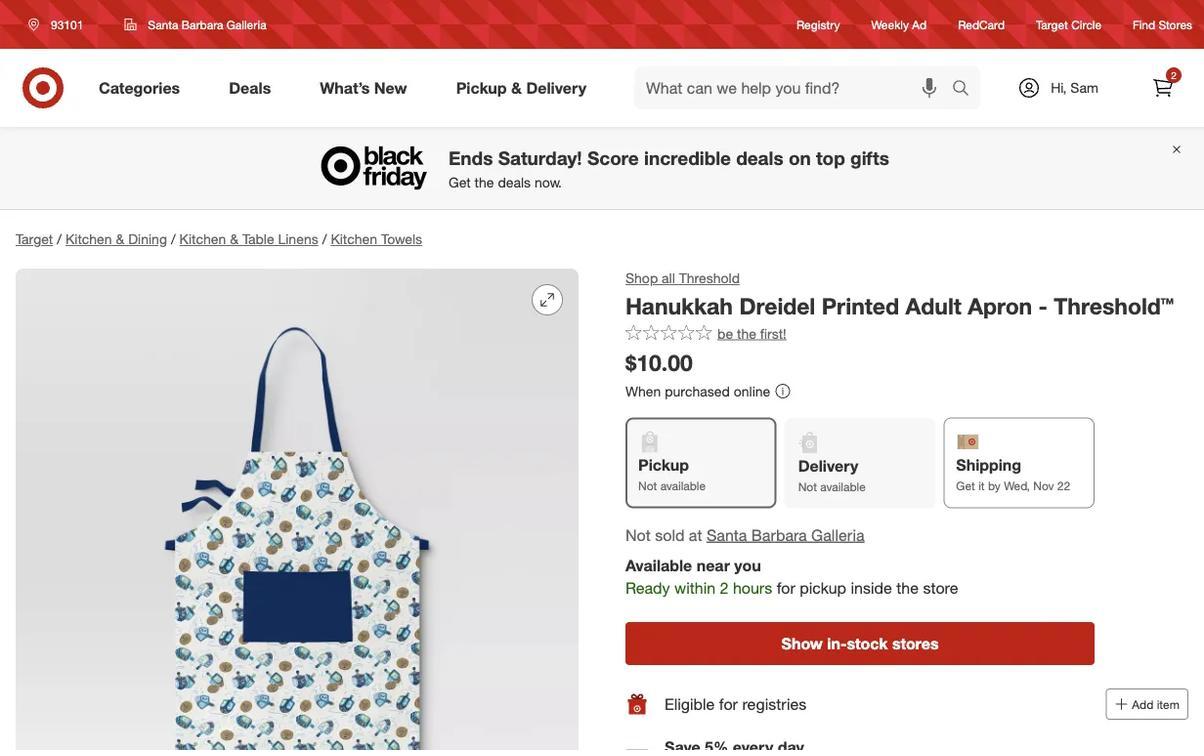 Task type: locate. For each thing, give the bounding box(es) containing it.
0 horizontal spatial the
[[475, 174, 494, 191]]

categories link
[[82, 66, 205, 110]]

2 horizontal spatial kitchen
[[331, 231, 377, 248]]

table
[[242, 231, 274, 248]]

0 horizontal spatial kitchen
[[65, 231, 112, 248]]

get left it
[[956, 479, 976, 493]]

within
[[675, 579, 716, 598]]

/ right 'linens'
[[322, 231, 327, 248]]

93101
[[51, 17, 83, 32]]

the down the ends
[[475, 174, 494, 191]]

linens
[[278, 231, 318, 248]]

1 vertical spatial galleria
[[812, 526, 865, 545]]

stores
[[1159, 17, 1193, 32]]

target left circle
[[1036, 17, 1068, 32]]

barbara up deals link
[[182, 17, 223, 32]]

circle
[[1072, 17, 1102, 32]]

1 vertical spatial pickup
[[638, 456, 689, 475]]

not inside the pickup not available
[[638, 479, 657, 493]]

stock
[[847, 635, 888, 654]]

weekly
[[872, 17, 909, 32]]

1 horizontal spatial available
[[821, 479, 866, 494]]

target circle
[[1036, 17, 1102, 32]]

towels
[[381, 231, 422, 248]]

sam
[[1071, 79, 1099, 96]]

delivery
[[526, 78, 587, 97], [798, 457, 859, 476]]

0 horizontal spatial get
[[449, 174, 471, 191]]

get inside ends saturday! score incredible deals on top gifts get the deals now.
[[449, 174, 471, 191]]

galleria inside dropdown button
[[227, 17, 267, 32]]

1 vertical spatial get
[[956, 479, 976, 493]]

santa
[[148, 17, 178, 32], [707, 526, 747, 545]]

& left the dining
[[116, 231, 125, 248]]

2 horizontal spatial &
[[511, 78, 522, 97]]

1 horizontal spatial santa
[[707, 526, 747, 545]]

/ right the dining
[[171, 231, 176, 248]]

available near you ready within 2 hours for pickup inside the store
[[626, 556, 959, 598]]

0 horizontal spatial 2
[[720, 579, 729, 598]]

pickup up the ends
[[456, 78, 507, 97]]

for right the hours
[[777, 579, 796, 598]]

2 horizontal spatial the
[[897, 579, 919, 598]]

available up at
[[661, 479, 706, 493]]

0 horizontal spatial barbara
[[182, 17, 223, 32]]

target for target / kitchen & dining / kitchen & table linens / kitchen towels
[[16, 231, 53, 248]]

1 vertical spatial target
[[16, 231, 53, 248]]

2 down stores
[[1171, 69, 1177, 81]]

1 horizontal spatial get
[[956, 479, 976, 493]]

galleria up deals
[[227, 17, 267, 32]]

kitchen right target link at the top left
[[65, 231, 112, 248]]

1 vertical spatial the
[[737, 325, 757, 342]]

the inside available near you ready within 2 hours for pickup inside the store
[[897, 579, 919, 598]]

deals
[[736, 147, 784, 169], [498, 174, 531, 191]]

eligible for registries
[[665, 695, 807, 714]]

1 horizontal spatial &
[[230, 231, 239, 248]]

show in-stock stores button
[[626, 623, 1095, 666]]

& inside pickup & delivery link
[[511, 78, 522, 97]]

get down the ends
[[449, 174, 471, 191]]

at
[[689, 526, 702, 545]]

pickup up sold
[[638, 456, 689, 475]]

pickup & delivery
[[456, 78, 587, 97]]

0 vertical spatial target
[[1036, 17, 1068, 32]]

1 vertical spatial barbara
[[752, 526, 807, 545]]

0 vertical spatial santa
[[148, 17, 178, 32]]

kitchen right the dining
[[179, 231, 226, 248]]

1 horizontal spatial pickup
[[638, 456, 689, 475]]

0 vertical spatial barbara
[[182, 17, 223, 32]]

target / kitchen & dining / kitchen & table linens / kitchen towels
[[16, 231, 422, 248]]

nov
[[1034, 479, 1054, 493]]

what's
[[320, 78, 370, 97]]

1 vertical spatial 2
[[720, 579, 729, 598]]

the left store at the bottom
[[897, 579, 919, 598]]

available up santa barbara galleria button
[[821, 479, 866, 494]]

2 link
[[1142, 66, 1185, 110]]

redcard
[[958, 17, 1005, 32]]

-
[[1039, 292, 1048, 320]]

item
[[1157, 698, 1180, 712]]

0 vertical spatial pickup
[[456, 78, 507, 97]]

target left kitchen & dining link
[[16, 231, 53, 248]]

for
[[777, 579, 796, 598], [719, 695, 738, 714]]

purchased
[[665, 383, 730, 400]]

1 horizontal spatial kitchen
[[179, 231, 226, 248]]

pickup
[[456, 78, 507, 97], [638, 456, 689, 475]]

show in-stock stores
[[782, 635, 939, 654]]

0 vertical spatial deals
[[736, 147, 784, 169]]

1 horizontal spatial the
[[737, 325, 757, 342]]

shipping get it by wed, nov 22
[[956, 456, 1071, 493]]

0 horizontal spatial for
[[719, 695, 738, 714]]

pickup for &
[[456, 78, 507, 97]]

1 horizontal spatial for
[[777, 579, 796, 598]]

delivery up saturday!
[[526, 78, 587, 97]]

1 vertical spatial santa
[[707, 526, 747, 545]]

2 horizontal spatial /
[[322, 231, 327, 248]]

1 vertical spatial delivery
[[798, 457, 859, 476]]

&
[[511, 78, 522, 97], [116, 231, 125, 248], [230, 231, 239, 248]]

delivery up santa barbara galleria button
[[798, 457, 859, 476]]

0 vertical spatial galleria
[[227, 17, 267, 32]]

available inside the pickup not available
[[661, 479, 706, 493]]

2 down 'near'
[[720, 579, 729, 598]]

& up saturday!
[[511, 78, 522, 97]]

what's new link
[[303, 66, 432, 110]]

pickup
[[800, 579, 847, 598]]

0 horizontal spatial deals
[[498, 174, 531, 191]]

0 vertical spatial the
[[475, 174, 494, 191]]

0 vertical spatial 2
[[1171, 69, 1177, 81]]

1 vertical spatial for
[[719, 695, 738, 714]]

threshold
[[679, 270, 740, 287]]

0 horizontal spatial pickup
[[456, 78, 507, 97]]

barbara up available near you ready within 2 hours for pickup inside the store
[[752, 526, 807, 545]]

0 horizontal spatial /
[[57, 231, 62, 248]]

1 horizontal spatial /
[[171, 231, 176, 248]]

deals left on
[[736, 147, 784, 169]]

santa right at
[[707, 526, 747, 545]]

ad
[[912, 17, 927, 32]]

stores
[[893, 635, 939, 654]]

gifts
[[851, 147, 890, 169]]

/ right target link at the top left
[[57, 231, 62, 248]]

0 horizontal spatial delivery
[[526, 78, 587, 97]]

0 vertical spatial get
[[449, 174, 471, 191]]

1 horizontal spatial target
[[1036, 17, 1068, 32]]

not up santa barbara galleria button
[[798, 479, 817, 494]]

barbara
[[182, 17, 223, 32], [752, 526, 807, 545]]

printed
[[822, 292, 900, 320]]

not up sold
[[638, 479, 657, 493]]

1 kitchen from the left
[[65, 231, 112, 248]]

galleria up pickup
[[812, 526, 865, 545]]

target for target circle
[[1036, 17, 1068, 32]]

/
[[57, 231, 62, 248], [171, 231, 176, 248], [322, 231, 327, 248]]

sold
[[655, 526, 685, 545]]

0 horizontal spatial galleria
[[227, 17, 267, 32]]

registry link
[[797, 16, 840, 33]]

kitchen left towels
[[331, 231, 377, 248]]

0 horizontal spatial santa
[[148, 17, 178, 32]]

kitchen
[[65, 231, 112, 248], [179, 231, 226, 248], [331, 231, 377, 248]]

0 horizontal spatial available
[[661, 479, 706, 493]]

search button
[[943, 66, 990, 113]]

0 vertical spatial for
[[777, 579, 796, 598]]

for right eligible
[[719, 695, 738, 714]]

2 inside available near you ready within 2 hours for pickup inside the store
[[720, 579, 729, 598]]

not
[[638, 479, 657, 493], [798, 479, 817, 494], [626, 526, 651, 545]]

& left table
[[230, 231, 239, 248]]

what's new
[[320, 78, 407, 97]]

deals left now.
[[498, 174, 531, 191]]

santa up categories link
[[148, 17, 178, 32]]

pickup inside the pickup not available
[[638, 456, 689, 475]]

2 kitchen from the left
[[179, 231, 226, 248]]

$10.00
[[626, 350, 693, 377]]

you
[[735, 556, 761, 575]]

not inside delivery not available
[[798, 479, 817, 494]]

available inside delivery not available
[[821, 479, 866, 494]]

1 horizontal spatial delivery
[[798, 457, 859, 476]]

the right be
[[737, 325, 757, 342]]

0 horizontal spatial target
[[16, 231, 53, 248]]

add item button
[[1106, 689, 1189, 721]]

2 vertical spatial the
[[897, 579, 919, 598]]

saturday!
[[498, 147, 582, 169]]

weekly ad
[[872, 17, 927, 32]]

barbara inside dropdown button
[[182, 17, 223, 32]]

2
[[1171, 69, 1177, 81], [720, 579, 729, 598]]



Task type: vqa. For each thing, say whether or not it's contained in the screenshot.
top Galleria
yes



Task type: describe. For each thing, give the bounding box(es) containing it.
the inside "be the first!" link
[[737, 325, 757, 342]]

delivery not available
[[798, 457, 866, 494]]

not for delivery
[[798, 479, 817, 494]]

93101 button
[[16, 7, 104, 42]]

1 horizontal spatial barbara
[[752, 526, 807, 545]]

apron
[[968, 292, 1033, 320]]

find stores link
[[1133, 16, 1193, 33]]

it
[[979, 479, 985, 493]]

kitchen & dining link
[[65, 231, 167, 248]]

santa barbara galleria button
[[707, 525, 865, 547]]

1 / from the left
[[57, 231, 62, 248]]

when purchased online
[[626, 383, 771, 400]]

hanukkah
[[626, 292, 733, 320]]

registry
[[797, 17, 840, 32]]

santa barbara galleria
[[148, 17, 267, 32]]

pickup for not
[[638, 456, 689, 475]]

wed,
[[1004, 479, 1030, 493]]

new
[[374, 78, 407, 97]]

deals link
[[212, 66, 296, 110]]

add
[[1132, 698, 1154, 712]]

by
[[988, 479, 1001, 493]]

not left sold
[[626, 526, 651, 545]]

deals
[[229, 78, 271, 97]]

not for pickup
[[638, 479, 657, 493]]

shop all threshold hanukkah dreidel printed adult apron - threshold™
[[626, 270, 1174, 320]]

in-
[[827, 635, 847, 654]]

delivery inside delivery not available
[[798, 457, 859, 476]]

shipping
[[956, 456, 1022, 475]]

threshold™
[[1054, 292, 1174, 320]]

3 / from the left
[[322, 231, 327, 248]]

1 horizontal spatial deals
[[736, 147, 784, 169]]

1 horizontal spatial galleria
[[812, 526, 865, 545]]

for inside available near you ready within 2 hours for pickup inside the store
[[777, 579, 796, 598]]

show
[[782, 635, 823, 654]]

the inside ends saturday! score incredible deals on top gifts get the deals now.
[[475, 174, 494, 191]]

2 / from the left
[[171, 231, 176, 248]]

available
[[626, 556, 692, 575]]

dreidel
[[740, 292, 816, 320]]

available for delivery
[[821, 479, 866, 494]]

near
[[697, 556, 730, 575]]

be the first!
[[718, 325, 787, 342]]

santa inside santa barbara galleria dropdown button
[[148, 17, 178, 32]]

inside
[[851, 579, 892, 598]]

target link
[[16, 231, 53, 248]]

categories
[[99, 78, 180, 97]]

1 vertical spatial deals
[[498, 174, 531, 191]]

0 vertical spatial delivery
[[526, 78, 587, 97]]

eligible
[[665, 695, 715, 714]]

search
[[943, 80, 990, 99]]

ends
[[449, 147, 493, 169]]

pickup & delivery link
[[440, 66, 611, 110]]

hours
[[733, 579, 773, 598]]

kitchen towels link
[[331, 231, 422, 248]]

find stores
[[1133, 17, 1193, 32]]

online
[[734, 383, 771, 400]]

kitchen & table linens link
[[179, 231, 318, 248]]

store
[[923, 579, 959, 598]]

pickup not available
[[638, 456, 706, 493]]

on
[[789, 147, 811, 169]]

target circle link
[[1036, 16, 1102, 33]]

now.
[[535, 174, 562, 191]]

What can we help you find? suggestions appear below search field
[[635, 66, 957, 110]]

add item
[[1132, 698, 1180, 712]]

22
[[1058, 479, 1071, 493]]

dining
[[128, 231, 167, 248]]

be
[[718, 325, 733, 342]]

find
[[1133, 17, 1156, 32]]

hanukkah dreidel printed adult apron - threshold&#8482;, 1 of 4 image
[[16, 269, 579, 751]]

weekly ad link
[[872, 16, 927, 33]]

adult
[[906, 292, 962, 320]]

redcard link
[[958, 16, 1005, 33]]

all
[[662, 270, 675, 287]]

ends saturday! score incredible deals on top gifts get the deals now.
[[449, 147, 890, 191]]

hi, sam
[[1051, 79, 1099, 96]]

top
[[816, 147, 845, 169]]

incredible
[[644, 147, 731, 169]]

first!
[[760, 325, 787, 342]]

shop
[[626, 270, 658, 287]]

santa barbara galleria button
[[112, 7, 279, 42]]

3 kitchen from the left
[[331, 231, 377, 248]]

ready
[[626, 579, 670, 598]]

get inside shipping get it by wed, nov 22
[[956, 479, 976, 493]]

score
[[588, 147, 639, 169]]

when
[[626, 383, 661, 400]]

1 horizontal spatial 2
[[1171, 69, 1177, 81]]

hi,
[[1051, 79, 1067, 96]]

0 horizontal spatial &
[[116, 231, 125, 248]]

available for pickup
[[661, 479, 706, 493]]

registries
[[742, 695, 807, 714]]



